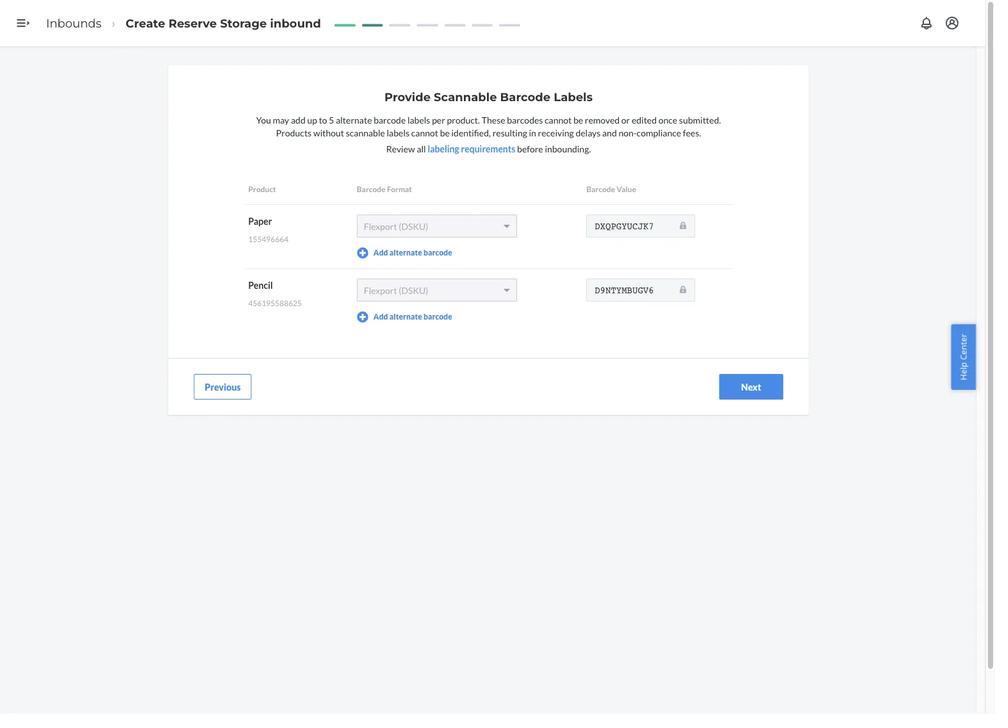 Task type: vqa. For each thing, say whether or not it's contained in the screenshot.
search Image
no



Task type: describe. For each thing, give the bounding box(es) containing it.
delays
[[576, 127, 601, 138]]

add for paper
[[373, 248, 388, 257]]

open account menu image
[[945, 15, 960, 31]]

non-
[[619, 127, 637, 138]]

breadcrumbs navigation
[[36, 4, 331, 42]]

reserve
[[169, 16, 217, 30]]

resulting
[[493, 127, 527, 138]]

edited
[[632, 114, 657, 125]]

barcode for pencil
[[424, 312, 452, 321]]

or
[[621, 114, 630, 125]]

labels
[[554, 90, 593, 104]]

inbound
[[270, 16, 321, 30]]

paper
[[248, 216, 272, 227]]

review
[[386, 143, 415, 154]]

help center button
[[951, 324, 976, 390]]

inbounding.
[[545, 143, 591, 154]]

storage
[[220, 16, 267, 30]]

0 vertical spatial be
[[574, 114, 583, 125]]

labeling
[[428, 143, 459, 154]]

barcode value
[[587, 184, 636, 194]]

alternate for paper
[[390, 248, 422, 257]]

and
[[602, 127, 617, 138]]

add alternate barcode for paper
[[373, 248, 452, 257]]

flexport (dsku) for paper
[[364, 221, 428, 232]]

center
[[958, 334, 969, 360]]

(dsku) for pencil
[[399, 285, 428, 296]]

create
[[126, 16, 165, 30]]

alternate inside you may add up to 5 alternate barcode labels per product. these barcodes cannot be removed or edited once submitted. products without scannable labels cannot be identified, resulting in receiving delays and non-compliance fees. review all labeling requirements before inbounding.
[[336, 114, 372, 125]]

removed
[[585, 114, 620, 125]]

next button
[[719, 374, 783, 400]]

provide scannable barcode labels
[[384, 90, 593, 104]]

plus circle image for pencil
[[357, 311, 368, 323]]

1 vertical spatial be
[[440, 127, 450, 138]]

0 vertical spatial labels
[[408, 114, 430, 125]]

open notifications image
[[919, 15, 934, 31]]

scannable
[[434, 90, 497, 104]]

product
[[248, 184, 276, 194]]

previous
[[205, 382, 241, 392]]

help
[[958, 362, 969, 381]]

without
[[313, 127, 344, 138]]

may
[[273, 114, 289, 125]]

you may add up to 5 alternate barcode labels per product. these barcodes cannot be removed or edited once submitted. products without scannable labels cannot be identified, resulting in receiving delays and non-compliance fees. review all labeling requirements before inbounding.
[[256, 114, 721, 154]]

scannable
[[346, 127, 385, 138]]

receiving
[[538, 127, 574, 138]]

flexport for pencil
[[364, 285, 397, 296]]

fees.
[[683, 127, 701, 138]]

in
[[529, 127, 536, 138]]

create reserve storage inbound
[[126, 16, 321, 30]]



Task type: locate. For each thing, give the bounding box(es) containing it.
0 vertical spatial flexport (dsku)
[[364, 221, 428, 232]]

1 flexport (dsku) from the top
[[364, 221, 428, 232]]

open navigation image
[[15, 15, 31, 31]]

compliance
[[637, 127, 681, 138]]

1 vertical spatial plus circle image
[[357, 311, 368, 323]]

alternate for pencil
[[390, 312, 422, 321]]

add alternate barcode button for pencil
[[357, 311, 452, 323]]

these
[[482, 114, 505, 125]]

cannot
[[545, 114, 572, 125], [411, 127, 438, 138]]

you
[[256, 114, 271, 125]]

add alternate barcode
[[373, 248, 452, 257], [373, 312, 452, 321]]

previous button
[[194, 374, 252, 400]]

cannot up receiving
[[545, 114, 572, 125]]

barcode left format
[[357, 184, 386, 194]]

value
[[617, 184, 636, 194]]

2 flexport (dsku) from the top
[[364, 285, 428, 296]]

1 add from the top
[[373, 248, 388, 257]]

1 vertical spatial cannot
[[411, 127, 438, 138]]

be up 'delays'
[[574, 114, 583, 125]]

1 plus circle image from the top
[[357, 247, 368, 259]]

cannot up all
[[411, 127, 438, 138]]

0 horizontal spatial be
[[440, 127, 450, 138]]

submitted.
[[679, 114, 721, 125]]

barcode inside you may add up to 5 alternate barcode labels per product. these barcodes cannot be removed or edited once submitted. products without scannable labels cannot be identified, resulting in receiving delays and non-compliance fees. review all labeling requirements before inbounding.
[[374, 114, 406, 125]]

identified,
[[452, 127, 491, 138]]

1 vertical spatial flexport
[[364, 285, 397, 296]]

help center
[[958, 334, 969, 381]]

barcode for barcode format
[[357, 184, 386, 194]]

inbounds link
[[46, 16, 101, 30]]

labels up the 'review'
[[387, 127, 410, 138]]

1 horizontal spatial be
[[574, 114, 583, 125]]

1 vertical spatial add alternate barcode button
[[357, 311, 452, 323]]

add
[[291, 114, 306, 125]]

(dsku) for paper
[[399, 221, 428, 232]]

5
[[329, 114, 334, 125]]

labels
[[408, 114, 430, 125], [387, 127, 410, 138]]

flexport
[[364, 221, 397, 232], [364, 285, 397, 296]]

1 flexport from the top
[[364, 221, 397, 232]]

0 vertical spatial barcode
[[374, 114, 406, 125]]

next
[[741, 382, 761, 392]]

2 plus circle image from the top
[[357, 311, 368, 323]]

0 vertical spatial alternate
[[336, 114, 372, 125]]

barcode for paper
[[424, 248, 452, 257]]

lock alt image
[[680, 285, 686, 294]]

inbounds
[[46, 16, 101, 30]]

1 vertical spatial alternate
[[390, 248, 422, 257]]

add alternate barcode for pencil
[[373, 312, 452, 321]]

2 add alternate barcode button from the top
[[357, 311, 452, 323]]

provide
[[384, 90, 431, 104]]

1 add alternate barcode from the top
[[373, 248, 452, 257]]

None text field
[[587, 215, 695, 238], [587, 279, 695, 302], [587, 215, 695, 238], [587, 279, 695, 302]]

0 vertical spatial cannot
[[545, 114, 572, 125]]

add for pencil
[[373, 312, 388, 321]]

2 horizontal spatial barcode
[[587, 184, 615, 194]]

1 vertical spatial add
[[373, 312, 388, 321]]

per
[[432, 114, 445, 125]]

2 vertical spatial alternate
[[390, 312, 422, 321]]

0 vertical spatial add alternate barcode button
[[357, 247, 452, 259]]

456195588625
[[248, 299, 302, 308]]

2 add alternate barcode from the top
[[373, 312, 452, 321]]

0 vertical spatial add
[[373, 248, 388, 257]]

barcode format
[[357, 184, 412, 194]]

once
[[659, 114, 678, 125]]

0 vertical spatial (dsku)
[[399, 221, 428, 232]]

barcode up "barcodes"
[[500, 90, 551, 104]]

labels left per
[[408, 114, 430, 125]]

0 vertical spatial flexport
[[364, 221, 397, 232]]

format
[[387, 184, 412, 194]]

0 horizontal spatial barcode
[[357, 184, 386, 194]]

pencil
[[248, 280, 273, 291]]

labeling requirements button
[[428, 142, 515, 155]]

barcode left the value at the top of page
[[587, 184, 615, 194]]

155496664
[[248, 235, 288, 244]]

plus circle image
[[357, 247, 368, 259], [357, 311, 368, 323]]

alternate
[[336, 114, 372, 125], [390, 248, 422, 257], [390, 312, 422, 321]]

be
[[574, 114, 583, 125], [440, 127, 450, 138]]

plus circle image for paper
[[357, 247, 368, 259]]

all
[[417, 143, 426, 154]]

be down per
[[440, 127, 450, 138]]

to
[[319, 114, 327, 125]]

before
[[517, 143, 543, 154]]

up
[[307, 114, 317, 125]]

flexport (dsku) for pencil
[[364, 285, 428, 296]]

2 vertical spatial barcode
[[424, 312, 452, 321]]

barcodes
[[507, 114, 543, 125]]

requirements
[[461, 143, 515, 154]]

2 (dsku) from the top
[[399, 285, 428, 296]]

flexport (dsku)
[[364, 221, 428, 232], [364, 285, 428, 296]]

1 (dsku) from the top
[[399, 221, 428, 232]]

0 vertical spatial plus circle image
[[357, 247, 368, 259]]

1 vertical spatial flexport (dsku)
[[364, 285, 428, 296]]

lock alt image
[[680, 221, 686, 230]]

(dsku)
[[399, 221, 428, 232], [399, 285, 428, 296]]

1 vertical spatial barcode
[[424, 248, 452, 257]]

0 vertical spatial add alternate barcode
[[373, 248, 452, 257]]

2 add from the top
[[373, 312, 388, 321]]

barcode for barcode value
[[587, 184, 615, 194]]

1 vertical spatial labels
[[387, 127, 410, 138]]

barcode
[[500, 90, 551, 104], [357, 184, 386, 194], [587, 184, 615, 194]]

product.
[[447, 114, 480, 125]]

1 vertical spatial add alternate barcode
[[373, 312, 452, 321]]

1 add alternate barcode button from the top
[[357, 247, 452, 259]]

0 horizontal spatial cannot
[[411, 127, 438, 138]]

products
[[276, 127, 312, 138]]

1 horizontal spatial barcode
[[500, 90, 551, 104]]

flexport for paper
[[364, 221, 397, 232]]

add
[[373, 248, 388, 257], [373, 312, 388, 321]]

1 vertical spatial (dsku)
[[399, 285, 428, 296]]

add alternate barcode button for paper
[[357, 247, 452, 259]]

barcode
[[374, 114, 406, 125], [424, 248, 452, 257], [424, 312, 452, 321]]

2 flexport from the top
[[364, 285, 397, 296]]

add alternate barcode button
[[357, 247, 452, 259], [357, 311, 452, 323]]

1 horizontal spatial cannot
[[545, 114, 572, 125]]



